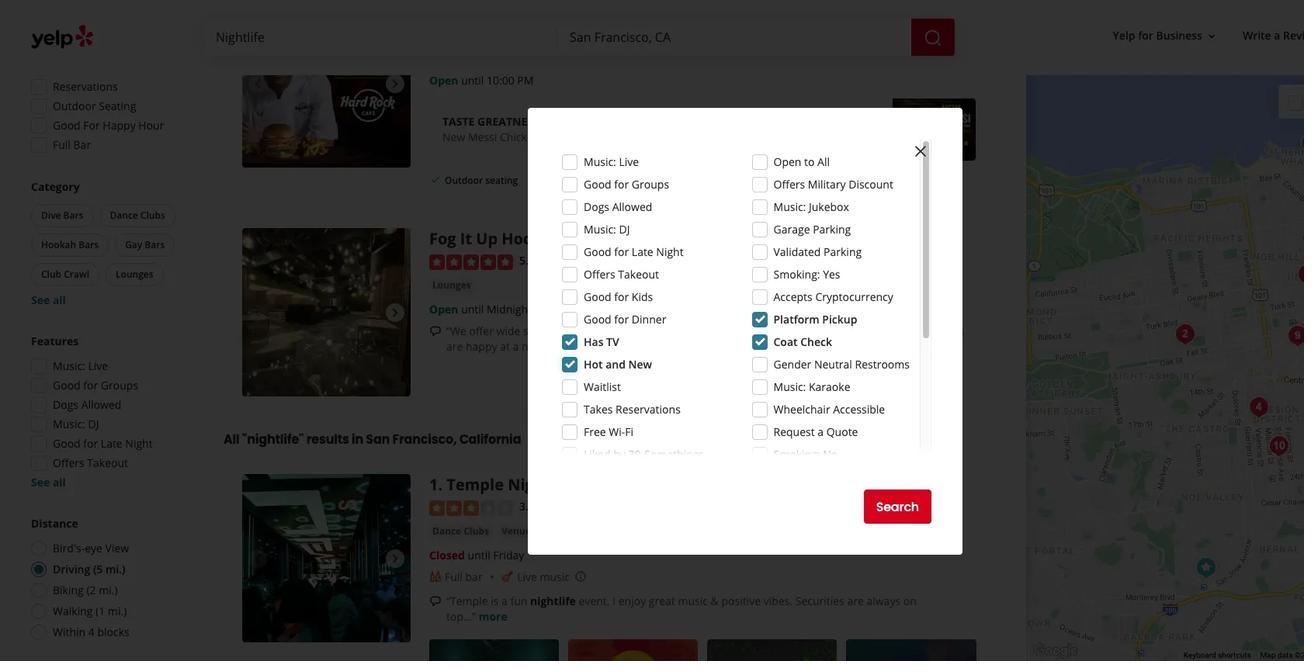 Task type: vqa. For each thing, say whether or not it's contained in the screenshot.
the 16 checkmark v2 "icon" corresponding to Takeout
yes



Task type: locate. For each thing, give the bounding box(es) containing it.
full left bar
[[53, 137, 71, 152]]

bar
[[465, 569, 483, 584]]

0 horizontal spatial groups
[[101, 378, 138, 393]]

2 vertical spatial live
[[517, 569, 537, 584]]

are down "we
[[446, 339, 463, 354]]

dogs down 16 checkmark v2 icon
[[584, 199, 609, 214]]

quote
[[826, 425, 858, 439]]

venues & event spaces button
[[498, 524, 611, 539]]

1 vertical spatial previous image
[[248, 303, 267, 322]]

all up military
[[817, 154, 830, 169]]

see all up 'distance'
[[31, 475, 66, 490]]

dance clubs for leftmost dance clubs button
[[110, 209, 165, 222]]

1 vertical spatial slideshow element
[[242, 228, 411, 397]]

1 horizontal spatial dogs allowed
[[584, 199, 652, 214]]

mi.) up (1
[[99, 583, 118, 598]]

2 next image from the top
[[386, 549, 404, 568]]

1 all from the top
[[53, 293, 66, 307]]

and up hot and new
[[610, 339, 629, 354]]

business
[[1156, 28, 1202, 43]]

see all for features
[[31, 475, 66, 490]]

1 horizontal spatial dogs
[[584, 199, 609, 214]]

reviews) up cocktail bars
[[565, 24, 606, 39]]

our left mission
[[744, 323, 762, 338]]

dance clubs inside group
[[110, 209, 165, 222]]

music right great
[[678, 594, 708, 608]]

until up "offer"
[[461, 302, 484, 316]]

until
[[461, 73, 484, 88], [461, 302, 484, 316], [468, 548, 490, 562]]

see all button
[[31, 293, 66, 307], [31, 475, 66, 490]]

san for nightclub
[[588, 474, 616, 495]]

1 horizontal spatial lounges button
[[429, 278, 474, 293]]

0 vertical spatial good for groups
[[584, 177, 669, 192]]

write
[[1243, 28, 1271, 43]]

francisco
[[620, 474, 693, 495]]

2 smoking: from the top
[[774, 447, 820, 462]]

slideshow element for closed until friday
[[242, 474, 411, 643]]

open inside group
[[53, 40, 81, 55]]

music: live up 16 checkmark v2 icon
[[584, 154, 639, 169]]

see all button down "club"
[[31, 293, 66, 307]]

temple nightclub san francisco link
[[447, 474, 693, 495]]

1 vertical spatial until
[[461, 302, 484, 316]]

open inside search dialog
[[774, 154, 801, 169]]

now
[[83, 40, 107, 55]]

0 horizontal spatial good for groups
[[53, 378, 138, 393]]

midnight
[[487, 302, 532, 316]]

club crawl
[[41, 268, 89, 281]]

san up spaces
[[588, 474, 616, 495]]

reservations inside group
[[53, 79, 118, 94]]

0 vertical spatial and
[[722, 323, 741, 338]]

to inside search dialog
[[804, 154, 815, 169]]

outdoor for outdoor seating
[[445, 174, 483, 187]]

0 vertical spatial parking
[[813, 222, 851, 237]]

clubs down 3.1 star rating image
[[464, 524, 489, 538]]

1 previous image from the top
[[248, 74, 267, 93]]

music up nightlife
[[540, 569, 570, 584]]

so
[[820, 323, 831, 338]]

(2 up walking (1 mi.)
[[86, 583, 96, 598]]

& left positive
[[711, 594, 719, 608]]

2 all from the top
[[53, 475, 66, 490]]

new
[[442, 129, 465, 144], [628, 357, 652, 372]]

bars right gay
[[145, 238, 165, 252]]

hookah up the 5.0
[[502, 228, 562, 249]]

clubs up gay bars
[[140, 209, 165, 222]]

2 vertical spatial group
[[26, 334, 193, 491]]

1 horizontal spatial san
[[588, 474, 616, 495]]

and right the hot at the left of the page
[[606, 357, 626, 372]]

urban putt image
[[1264, 430, 1295, 461]]

hard rock cafe image
[[1296, 128, 1304, 159]]

good for groups down 'features'
[[53, 378, 138, 393]]

dogs allowed down 16 checkmark v2 icon
[[584, 199, 652, 214]]

wheelchair accessible
[[774, 402, 885, 417]]

temple nightclub san francisco image
[[242, 474, 411, 643]]

0 vertical spatial dogs allowed
[[584, 199, 652, 214]]

happy
[[466, 339, 497, 354]]

1 horizontal spatial new
[[628, 357, 652, 372]]

mi.)
[[106, 562, 125, 577], [99, 583, 118, 598], [108, 604, 127, 619]]

0 vertical spatial group
[[26, 16, 193, 158]]

slideshow element for open until midnight
[[242, 228, 411, 397]]

open until 10:00 pm
[[429, 73, 534, 88]]

mi.) right (5
[[106, 562, 125, 577]]

1 horizontal spatial our
[[890, 323, 908, 338]]

0 horizontal spatial dance clubs
[[110, 209, 165, 222]]

0 vertical spatial see
[[31, 293, 50, 307]]

to up military
[[804, 154, 815, 169]]

next image for closed until friday
[[386, 549, 404, 568]]

0 vertical spatial dance clubs button
[[100, 204, 175, 227]]

"we
[[446, 323, 466, 338]]

good for kids
[[584, 290, 653, 304]]

good for late night inside group
[[53, 436, 153, 451]]

full inside group
[[53, 137, 71, 152]]

dj inside search dialog
[[619, 222, 630, 237]]

1 vertical spatial see
[[31, 475, 50, 490]]

late inside search dialog
[[632, 245, 653, 259]]

0 vertical spatial allowed
[[612, 199, 652, 214]]

1 slideshow element from the top
[[242, 0, 411, 168]]

dance clubs inside dance clubs link
[[432, 524, 489, 538]]

0 horizontal spatial reservations
[[53, 79, 118, 94]]

dance clubs link
[[429, 524, 492, 539]]

0 horizontal spatial by
[[613, 447, 626, 462]]

1 horizontal spatial live
[[517, 569, 537, 584]]

1 horizontal spatial by
[[803, 470, 815, 484]]

dance up closed
[[432, 524, 461, 538]]

blocks
[[97, 625, 129, 640]]

outdoor right 16 checkmark v2 image
[[445, 174, 483, 187]]

offers takeout up 'distance'
[[53, 456, 128, 470]]

lounges down the 5 star rating image
[[432, 278, 471, 292]]

all for category
[[53, 293, 66, 307]]

.
[[438, 474, 443, 495]]

& inside event. i enjoy great music & positive vibes. securities are always on top..."
[[711, 594, 719, 608]]

yes
[[823, 267, 840, 282]]

until down the american (traditional) button
[[461, 73, 484, 88]]

the valencia room image
[[1244, 392, 1275, 423]]

allowed inside group
[[81, 397, 121, 412]]

previous image for open until 10:00 pm
[[248, 74, 267, 93]]

2 see all button from the top
[[31, 475, 66, 490]]

and
[[722, 323, 741, 338], [610, 339, 629, 354], [606, 357, 626, 372]]

offers takeout inside group
[[53, 456, 128, 470]]

allowed
[[612, 199, 652, 214], [81, 397, 121, 412]]

bars right dive
[[63, 209, 83, 222]]

0 vertical spatial all
[[53, 293, 66, 307]]

1 vertical spatial group
[[28, 179, 193, 308]]

1 horizontal spatial reservations
[[616, 402, 681, 417]]

0 vertical spatial night
[[656, 245, 684, 259]]

keyboard shortcuts button
[[1184, 651, 1251, 661]]

dance clubs down 3.1 star rating image
[[432, 524, 489, 538]]

american
[[432, 50, 477, 63]]

cozy
[[632, 339, 654, 354]]

0 vertical spatial music: dj
[[584, 222, 630, 237]]

allowed inside search dialog
[[612, 199, 652, 214]]

reservations up fi
[[616, 402, 681, 417]]

user actions element
[[1100, 22, 1304, 53]]

are inside event. i enjoy great music & positive vibes. securities are always on top..."
[[847, 594, 864, 608]]

see for category
[[31, 293, 50, 307]]

1 horizontal spatial good for late night
[[584, 245, 684, 259]]

good for late night inside search dialog
[[584, 245, 684, 259]]

search image
[[924, 28, 942, 47]]

by for vegetarians
[[803, 470, 815, 484]]

bars inside button
[[79, 238, 99, 252]]

night
[[656, 245, 684, 259], [125, 436, 153, 451]]

0 vertical spatial music: live
[[584, 154, 639, 169]]

group
[[26, 16, 193, 158], [28, 179, 193, 308], [26, 334, 193, 491]]

more
[[479, 609, 507, 624]]

0 vertical spatial good for late night
[[584, 245, 684, 259]]

offer
[[469, 323, 494, 338]]

info icon image
[[574, 570, 587, 583], [574, 570, 587, 583]]

see up 'distance'
[[31, 475, 50, 490]]

1 horizontal spatial music: live
[[584, 154, 639, 169]]

1 vertical spatial smoking:
[[774, 447, 820, 462]]

dance clubs button
[[100, 204, 175, 227], [429, 524, 492, 539]]

dogs inside group
[[53, 397, 78, 412]]

open for open now
[[53, 40, 81, 55]]

see all
[[31, 293, 66, 307], [31, 475, 66, 490]]

0 horizontal spatial &
[[538, 524, 545, 538]]

2 previous image from the top
[[248, 303, 267, 322]]

bars up 'crawl'
[[79, 238, 99, 252]]

0 horizontal spatial outdoor
[[53, 99, 96, 113]]

1 our from the left
[[744, 323, 762, 338]]

offers up 'distance'
[[53, 456, 84, 470]]

1 vertical spatial dance clubs
[[432, 524, 489, 538]]

at
[[500, 339, 510, 354]]

0 horizontal spatial dogs
[[53, 397, 78, 412]]

request
[[774, 425, 815, 439]]

1 horizontal spatial hookah
[[502, 228, 562, 249]]

2 see from the top
[[31, 475, 50, 490]]

open for open until midnight
[[429, 302, 458, 316]]

0 horizontal spatial lounges
[[116, 268, 153, 281]]

1 horizontal spatial outdoor
[[445, 174, 483, 187]]

0 vertical spatial are
[[446, 339, 463, 354]]

see down "club"
[[31, 293, 50, 307]]

good for happy hour
[[53, 118, 164, 133]]

0 vertical spatial slideshow element
[[242, 0, 411, 168]]

chicken
[[500, 129, 540, 144]]

more link
[[479, 609, 507, 624]]

1 vertical spatial new
[[628, 357, 652, 372]]

a left quote
[[818, 425, 824, 439]]

1 smoking: from the top
[[774, 267, 820, 282]]

0 horizontal spatial music: live
[[53, 359, 108, 373]]

1 horizontal spatial dance clubs button
[[429, 524, 492, 539]]

a right the "at"
[[513, 339, 519, 354]]

all left "nightlife"
[[224, 431, 240, 449]]

dance clubs button up gay
[[100, 204, 175, 227]]

clubs inside group
[[140, 209, 165, 222]]

open up 16 speech v2 icon
[[429, 302, 458, 316]]

parking down jukebox
[[813, 222, 851, 237]]

0 horizontal spatial offers
[[53, 456, 84, 470]]

open down suggested
[[53, 40, 81, 55]]

0 horizontal spatial hookah
[[41, 238, 76, 252]]

dance clubs up gay
[[110, 209, 165, 222]]

dogs down 'features'
[[53, 397, 78, 412]]

new down 'taste'
[[442, 129, 465, 144]]

takes reservations
[[584, 402, 681, 417]]

hookah bars
[[41, 238, 99, 252]]

0 horizontal spatial live
[[88, 359, 108, 373]]

reservations up outdoor seating
[[53, 79, 118, 94]]

1 vertical spatial good for groups
[[53, 378, 138, 393]]

liked for liked by 30-somethings
[[584, 447, 611, 462]]

are
[[446, 339, 463, 354], [847, 594, 864, 608]]

outdoor inside group
[[53, 99, 96, 113]]

0 vertical spatial next image
[[386, 303, 404, 322]]

music: jukebox
[[774, 199, 849, 214]]

1 vertical spatial dogs allowed
[[53, 397, 121, 412]]

music: live inside group
[[53, 359, 108, 373]]

until up bar
[[468, 548, 490, 562]]

1 see all button from the top
[[31, 293, 66, 307]]

liked by 30-somethings
[[584, 447, 704, 462]]

1 horizontal spatial are
[[847, 594, 864, 608]]

0 vertical spatial clubs
[[140, 209, 165, 222]]

distance
[[31, 516, 78, 531]]

good for groups right delivery
[[584, 177, 669, 192]]

1 horizontal spatial (2
[[538, 253, 547, 268]]

by left the 30-
[[613, 447, 626, 462]]

our right sure
[[890, 323, 908, 338]]

1 see all from the top
[[31, 293, 66, 307]]

group containing category
[[28, 179, 193, 308]]

1 horizontal spatial offers
[[584, 267, 615, 282]]

previous image
[[248, 74, 267, 93], [248, 303, 267, 322]]

0 horizontal spatial dj
[[88, 417, 99, 432]]

all inside search dialog
[[817, 154, 830, 169]]

takeout inside search dialog
[[618, 267, 659, 282]]

asiasf image
[[1283, 320, 1304, 351]]

new inside taste greatness new messi chicken sandwich
[[442, 129, 465, 144]]

slideshow element
[[242, 0, 411, 168], [242, 228, 411, 397], [242, 474, 411, 643]]

music: live down 'features'
[[53, 359, 108, 373]]

offers up good for kids
[[584, 267, 615, 282]]

parking up yes
[[824, 245, 862, 259]]

club crawl button
[[31, 263, 99, 286]]

shortcuts
[[1218, 651, 1251, 660]]

music: dj inside group
[[53, 417, 99, 432]]

smoking: no
[[774, 447, 838, 462]]

accepts
[[774, 290, 813, 304]]

liked down free at bottom
[[584, 447, 611, 462]]

0 vertical spatial dance clubs
[[110, 209, 165, 222]]

dance clubs for right dance clubs button
[[432, 524, 489, 538]]

reviews)
[[565, 24, 606, 39], [550, 253, 591, 268]]

dance clubs button down 3.1 star rating image
[[429, 524, 492, 539]]

always
[[867, 594, 901, 608]]

(2
[[538, 253, 547, 268], [86, 583, 96, 598]]

nice
[[522, 339, 542, 354]]

music: dj
[[584, 222, 630, 237], [53, 417, 99, 432]]

0 vertical spatial reservations
[[53, 79, 118, 94]]

map data ©2
[[1260, 651, 1304, 660]]

2 slideshow element from the top
[[242, 228, 411, 397]]

1 horizontal spatial lounges
[[432, 278, 471, 292]]

None search field
[[203, 19, 958, 56]]

and right hookahs
[[722, 323, 741, 338]]

0 vertical spatial smoking:
[[774, 267, 820, 282]]

map
[[1260, 651, 1276, 660]]

open up "music: jukebox" on the right top
[[774, 154, 801, 169]]

1 horizontal spatial &
[[711, 594, 719, 608]]

lounges button down gay
[[106, 263, 163, 286]]

military
[[808, 177, 846, 192]]

16 checkmark v2 image
[[429, 174, 442, 186]]

2 see all from the top
[[31, 475, 66, 490]]

lounges inside group
[[116, 268, 153, 281]]

open until midnight
[[429, 302, 532, 316]]

write a revi link
[[1237, 22, 1304, 50]]

lounge
[[566, 228, 623, 249]]

music: dj inside search dialog
[[584, 222, 630, 237]]

yelp for business
[[1113, 28, 1202, 43]]

google image
[[1030, 641, 1081, 661]]

1 see from the top
[[31, 293, 50, 307]]

keyboard shortcuts
[[1184, 651, 1251, 660]]

2 vertical spatial and
[[606, 357, 626, 372]]

wide
[[496, 323, 520, 338]]

yelp for business button
[[1107, 22, 1224, 50]]

1 horizontal spatial dj
[[619, 222, 630, 237]]

0 horizontal spatial are
[[446, 339, 463, 354]]

offers takeout inside search dialog
[[584, 267, 659, 282]]

open down american on the top left of the page
[[429, 73, 458, 88]]

2 vertical spatial takeout
[[87, 456, 128, 470]]

mi.) right (1
[[108, 604, 127, 619]]

it
[[460, 228, 472, 249]]

dogs inside search dialog
[[584, 199, 609, 214]]

1 horizontal spatial music: dj
[[584, 222, 630, 237]]

accessible
[[833, 402, 885, 417]]

hookah inside button
[[41, 238, 76, 252]]

has tv
[[584, 335, 619, 349]]

1 horizontal spatial offers takeout
[[584, 267, 659, 282]]

1 vertical spatial to
[[806, 323, 817, 338]]

1 vertical spatial music
[[678, 594, 708, 608]]

0 horizontal spatial clubs
[[140, 209, 165, 222]]

0 vertical spatial dogs
[[584, 199, 609, 214]]

3 slideshow element from the top
[[242, 474, 411, 643]]

crawl
[[64, 268, 89, 281]]

category
[[31, 179, 80, 194]]

i
[[613, 594, 616, 608]]

0 horizontal spatial dance
[[110, 209, 138, 222]]

lounges down gay
[[116, 268, 153, 281]]

san right in
[[366, 431, 390, 449]]

new inside search dialog
[[628, 357, 652, 372]]

1 next image from the top
[[386, 303, 404, 322]]

hookah down dive bars button
[[41, 238, 76, 252]]

bars right cocktail
[[589, 50, 610, 63]]

0 vertical spatial reviews)
[[565, 24, 606, 39]]

fog it up hookah lounge image
[[242, 228, 411, 397]]

0 vertical spatial see all button
[[31, 293, 66, 307]]

are left always
[[847, 594, 864, 608]]

dogs allowed
[[584, 199, 652, 214], [53, 397, 121, 412]]

0 horizontal spatial good for late night
[[53, 436, 153, 451]]

1 horizontal spatial full
[[445, 569, 463, 584]]

new down cozy
[[628, 357, 652, 372]]

1 horizontal spatial clubs
[[464, 524, 489, 538]]

liked down smoking: no on the right
[[774, 470, 800, 484]]

music: live inside search dialog
[[584, 154, 639, 169]]

full for full bar
[[445, 569, 463, 584]]

lounges button down the 5 star rating image
[[429, 278, 474, 293]]

offers takeout up good for kids
[[584, 267, 659, 282]]

hour
[[138, 118, 164, 133]]

offers down open to all
[[774, 177, 805, 192]]

1 vertical spatial parking
[[824, 245, 862, 259]]

reviews) down lounge
[[550, 253, 591, 268]]

1 vertical spatial (2
[[86, 583, 96, 598]]

see all button up 'distance'
[[31, 475, 66, 490]]

see all button for category
[[31, 293, 66, 307]]

(2 right the 5.0
[[538, 253, 547, 268]]

outdoor up for
[[53, 99, 96, 113]]

1 vertical spatial mi.)
[[99, 583, 118, 598]]

see all down "club"
[[31, 293, 66, 307]]

smoking: down request
[[774, 447, 820, 462]]

to left so
[[806, 323, 817, 338]]

dogs allowed inside group
[[53, 397, 121, 412]]

2 horizontal spatial offers
[[774, 177, 805, 192]]

lounges button
[[106, 263, 163, 286], [429, 278, 474, 293]]

1 vertical spatial clubs
[[464, 524, 489, 538]]

4
[[88, 625, 95, 640]]

all down club crawl 'button'
[[53, 293, 66, 307]]

smoking: down validated on the right
[[774, 267, 820, 282]]

dance up gay
[[110, 209, 138, 222]]

next image
[[386, 303, 404, 322], [386, 549, 404, 568]]

1 horizontal spatial music
[[678, 594, 708, 608]]

dogs allowed inside search dialog
[[584, 199, 652, 214]]

1 vertical spatial &
[[711, 594, 719, 608]]

0 vertical spatial full
[[53, 137, 71, 152]]

1 horizontal spatial dance clubs
[[432, 524, 489, 538]]

and inside search dialog
[[606, 357, 626, 372]]

walking (1 mi.)
[[53, 604, 127, 619]]

0 horizontal spatial full
[[53, 137, 71, 152]]

check
[[800, 335, 832, 349]]

dogs allowed down 'features'
[[53, 397, 121, 412]]

full right 16 full bar v2 image
[[445, 569, 463, 584]]

dj inside group
[[88, 417, 99, 432]]

0 vertical spatial all
[[817, 154, 830, 169]]

bars for dive bars
[[63, 209, 83, 222]]

search
[[876, 498, 919, 516]]

are inside the ""we offer wide selection of different flavored hookahs and our mission to so make sure our customers are happy at a nice atmosphere and cozy vibes""
[[446, 339, 463, 354]]

all up 'distance'
[[53, 475, 66, 490]]

0 vertical spatial live
[[619, 154, 639, 169]]

for inside button
[[1138, 28, 1153, 43]]

offers
[[774, 177, 805, 192], [584, 267, 615, 282], [53, 456, 84, 470]]

0 vertical spatial see all
[[31, 293, 66, 307]]

option group
[[26, 516, 193, 645]]

live
[[619, 154, 639, 169], [88, 359, 108, 373], [517, 569, 537, 584]]

has
[[584, 335, 603, 349]]

1 vertical spatial live
[[88, 359, 108, 373]]

1 vertical spatial music: live
[[53, 359, 108, 373]]

by down smoking: no on the right
[[803, 470, 815, 484]]

1 vertical spatial reservations
[[616, 402, 681, 417]]

& left event
[[538, 524, 545, 538]]



Task type: describe. For each thing, give the bounding box(es) containing it.
friday
[[493, 548, 524, 562]]

aaron bennett jazz ensemble image
[[1191, 552, 1222, 583]]

5.0
[[519, 253, 535, 268]]

16 chevron down v2 image
[[1205, 30, 1218, 42]]

16 speech v2 image
[[429, 596, 442, 608]]

search dialog
[[0, 0, 1304, 661]]

outdoor for outdoor seating
[[53, 99, 96, 113]]

night inside search dialog
[[656, 245, 684, 259]]

platform
[[774, 312, 819, 327]]

flavored
[[631, 323, 673, 338]]

next image
[[386, 74, 404, 93]]

previous image
[[248, 549, 267, 568]]

kids
[[632, 290, 653, 304]]

bars for hookah bars
[[79, 238, 99, 252]]

1
[[429, 474, 438, 495]]

cocktail bars
[[549, 50, 610, 63]]

takeout inside group
[[87, 456, 128, 470]]

hot and new
[[584, 357, 652, 372]]

outdoor seating
[[445, 174, 518, 187]]

mi.) for walking (1 mi.)
[[108, 604, 127, 619]]

is
[[491, 594, 499, 608]]

to inside the ""we offer wide selection of different flavored hookahs and our mission to so make sure our customers are happy at a nice atmosphere and cozy vibes""
[[806, 323, 817, 338]]

biking
[[53, 583, 84, 598]]

1 vertical spatial and
[[610, 339, 629, 354]]

different
[[584, 323, 628, 338]]

mission
[[764, 323, 804, 338]]

wheelchair
[[774, 402, 830, 417]]

until for until friday
[[468, 548, 490, 562]]

until for until midnight
[[461, 302, 484, 316]]

1 vertical spatial offers
[[584, 267, 615, 282]]

music inside event. i enjoy great music & positive vibes. securities are always on top..."
[[678, 594, 708, 608]]

full bar
[[445, 569, 483, 584]]

seating
[[99, 99, 136, 113]]

0 vertical spatial takeout
[[611, 174, 647, 187]]

(1.1k
[[538, 24, 562, 39]]

groups inside search dialog
[[632, 177, 669, 192]]

atmosphere
[[545, 339, 607, 354]]

validated parking
[[774, 245, 862, 259]]

"temple is a fun nightlife
[[446, 594, 576, 608]]

close image
[[911, 142, 930, 161]]

of
[[571, 323, 581, 338]]

dive
[[41, 209, 61, 222]]

delivery
[[546, 174, 583, 187]]

0 horizontal spatial dance clubs button
[[100, 204, 175, 227]]

3.1 star rating image
[[429, 500, 513, 516]]

new for hot and new
[[628, 357, 652, 372]]

bar
[[73, 137, 91, 152]]

live inside search dialog
[[619, 154, 639, 169]]

vegetarians
[[818, 470, 878, 484]]

venues & event spaces link
[[498, 524, 611, 539]]

cityscape image
[[1293, 259, 1304, 290]]

free wi-fi
[[584, 425, 633, 439]]

driving
[[53, 562, 90, 577]]

reservations inside search dialog
[[616, 402, 681, 417]]

gender
[[774, 357, 811, 372]]

dance inside group
[[110, 209, 138, 222]]

bird's-eye view
[[53, 541, 129, 556]]

1 . temple nightclub san francisco
[[429, 474, 693, 495]]

offers inside group
[[53, 456, 84, 470]]

1 vertical spatial night
[[125, 436, 153, 451]]

free
[[584, 425, 606, 439]]

see all button for features
[[31, 475, 66, 490]]

san for in
[[366, 431, 390, 449]]

venues
[[502, 524, 536, 538]]

late inside group
[[101, 436, 122, 451]]

outdoor seating
[[53, 99, 136, 113]]

gay bars button
[[115, 234, 175, 257]]

sure
[[865, 323, 887, 338]]

(1
[[96, 604, 105, 619]]

see all for category
[[31, 293, 66, 307]]

american (traditional)
[[432, 50, 537, 63]]

platform pickup
[[774, 312, 857, 327]]

5 star rating image
[[429, 254, 513, 270]]

bars for cocktail bars
[[589, 50, 610, 63]]

karaoke
[[809, 380, 850, 394]]

& inside button
[[538, 524, 545, 538]]

a inside dialog
[[818, 425, 824, 439]]

write a revi
[[1243, 28, 1304, 43]]

top..."
[[446, 609, 476, 624]]

open for open until 10:00 pm
[[429, 73, 458, 88]]

for
[[83, 118, 100, 133]]

smoking: for smoking: no
[[774, 447, 820, 462]]

see for features
[[31, 475, 50, 490]]

sandwich
[[543, 129, 591, 144]]

map region
[[1014, 0, 1304, 661]]

open to all
[[774, 154, 830, 169]]

pm
[[517, 73, 534, 88]]

no
[[823, 447, 838, 462]]

enjoy
[[618, 594, 646, 608]]

in
[[352, 431, 363, 449]]

16 full bar v2 image
[[429, 571, 442, 583]]

until for until 10:00 pm
[[461, 73, 484, 88]]

nightlife
[[530, 594, 576, 608]]

messi
[[468, 129, 497, 144]]

mi.) for driving (5 mi.)
[[106, 562, 125, 577]]

a inside the ""we offer wide selection of different flavored hookahs and our mission to so make sure our customers are happy at a nice atmosphere and cozy vibes""
[[513, 339, 519, 354]]

smoking: for smoking: yes
[[774, 267, 820, 282]]

groups inside group
[[101, 378, 138, 393]]

parking for validated parking
[[824, 245, 862, 259]]

mi.) for biking (2 mi.)
[[99, 583, 118, 598]]

nightclub
[[508, 474, 584, 495]]

new for taste greatness new messi chicken sandwich
[[442, 129, 465, 144]]

full for full bar
[[53, 137, 71, 152]]

yelp
[[1113, 28, 1135, 43]]

eye
[[85, 541, 102, 556]]

good for groups inside group
[[53, 378, 138, 393]]

taste greatness new messi chicken sandwich
[[442, 114, 591, 144]]

live music
[[517, 569, 570, 584]]

slideshow element for open until 10:00 pm
[[242, 0, 411, 168]]

(traditional)
[[479, 50, 537, 63]]

(2 for mi.)
[[86, 583, 96, 598]]

vibes.
[[764, 594, 793, 608]]

event. i enjoy great music & positive vibes. securities are always on top..."
[[446, 594, 917, 624]]

hard rock cafe image
[[242, 0, 411, 168]]

on
[[903, 594, 917, 608]]

next image for open until midnight
[[386, 303, 404, 322]]

(2 for reviews)
[[538, 253, 547, 268]]

a right is
[[501, 594, 507, 608]]

1 vertical spatial reviews)
[[550, 253, 591, 268]]

1 vertical spatial all
[[224, 431, 240, 449]]

option group containing distance
[[26, 516, 193, 645]]

group containing suggested
[[26, 16, 193, 158]]

16 checkmark v2 image
[[595, 174, 608, 186]]

burgers link
[[620, 49, 662, 64]]

takes
[[584, 402, 613, 417]]

all "nightlife" results in san francisco, california
[[224, 431, 521, 449]]

a left "revi"
[[1274, 28, 1280, 43]]

liked for liked by vegetarians
[[774, 470, 800, 484]]

discount
[[849, 177, 893, 192]]

0 vertical spatial music
[[540, 569, 570, 584]]

emporium arcade bar image
[[1170, 319, 1201, 350]]

club
[[41, 268, 61, 281]]

3.1
[[519, 499, 538, 514]]

fisherman's
[[668, 50, 729, 64]]

event.
[[579, 594, 610, 608]]

dinner
[[632, 312, 666, 327]]

all for features
[[53, 475, 66, 490]]

0 horizontal spatial lounges button
[[106, 263, 163, 286]]

open for open to all
[[774, 154, 801, 169]]

parking for garage parking
[[813, 222, 851, 237]]

2 our from the left
[[890, 323, 908, 338]]

good for groups inside search dialog
[[584, 177, 669, 192]]

music: karaoke
[[774, 380, 850, 394]]

bars for gay bars
[[145, 238, 165, 252]]

garage
[[774, 222, 810, 237]]

previous image for open until midnight
[[248, 303, 267, 322]]

group containing features
[[26, 334, 193, 491]]

1 vertical spatial dance
[[432, 524, 461, 538]]

closed
[[429, 548, 465, 562]]

16 live music v2 image
[[502, 571, 514, 583]]

"nightlife"
[[242, 431, 304, 449]]

by for 30-
[[613, 447, 626, 462]]

taste
[[442, 114, 475, 129]]

cocktail bars link
[[546, 49, 613, 64]]

16 speech v2 image
[[429, 326, 442, 338]]

0 vertical spatial offers
[[774, 177, 805, 192]]

live inside group
[[88, 359, 108, 373]]



